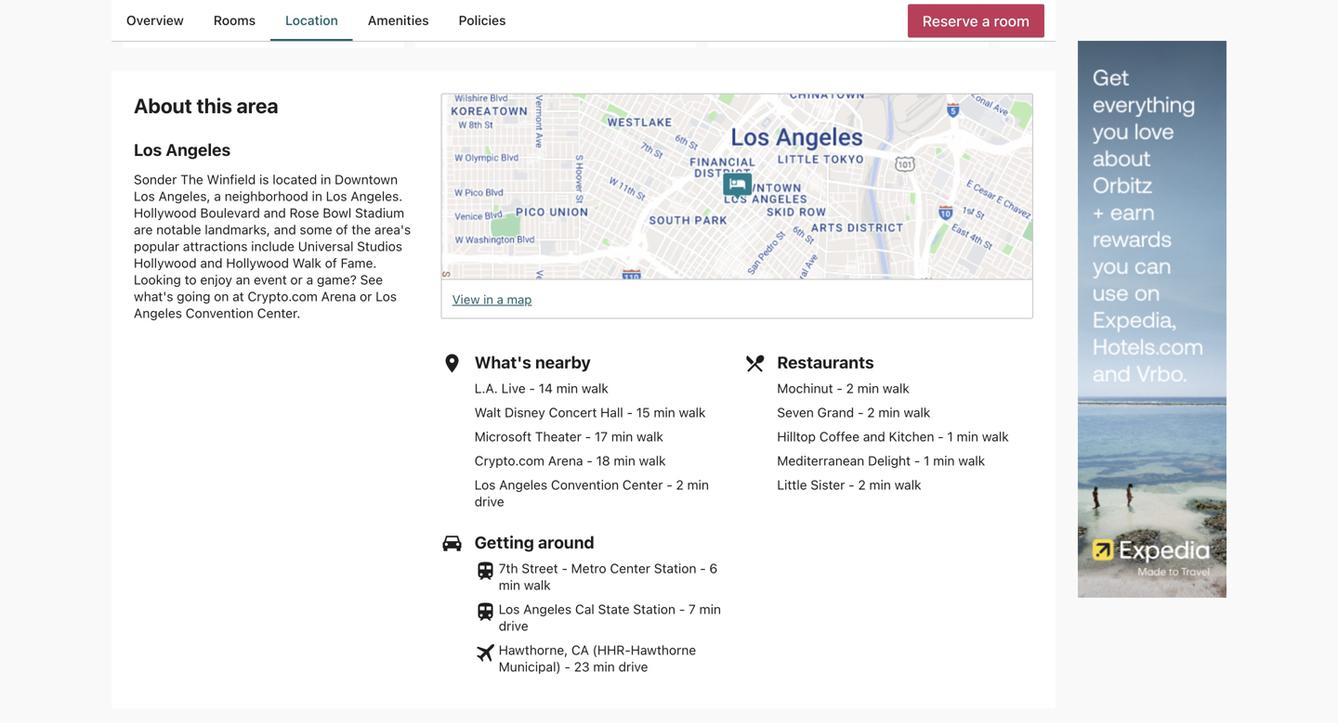 Task type: vqa. For each thing, say whether or not it's contained in the screenshot.
1st the lobby IMAGE from the right
no



Task type: locate. For each thing, give the bounding box(es) containing it.
0 vertical spatial convention
[[186, 306, 254, 321]]

include
[[251, 239, 295, 254]]

walk
[[582, 381, 608, 396], [883, 381, 910, 396], [679, 405, 706, 420], [904, 405, 931, 420], [637, 429, 663, 445], [982, 429, 1009, 445], [639, 453, 666, 469], [958, 453, 985, 469], [895, 478, 921, 493], [524, 578, 551, 593]]

angeles down "microsoft"
[[499, 478, 548, 493]]

at
[[232, 289, 244, 304]]

winfield
[[207, 172, 256, 187]]

0 vertical spatial center
[[623, 478, 663, 493]]

center down 15
[[623, 478, 663, 493]]

includes
[[281, 7, 325, 20], [866, 7, 910, 20]]

in up rose
[[312, 189, 322, 204]]

1 horizontal spatial taxes
[[913, 7, 941, 20]]

crypto.com inside the sonder the winfield is located in downtown los angeles, a neighborhood in los angeles. hollywood boulevard and rose bowl stadium are notable landmarks, and some of the area's popular attractions include universal studios hollywood and hollywood walk of fame. looking to enjoy an event or a game? see what's going on at crypto.com arena or los angeles convention center.
[[248, 289, 318, 304]]

2 & from the left
[[944, 7, 952, 20]]

0 horizontal spatial or
[[290, 272, 303, 288]]

drive inside - 2 min drive
[[475, 494, 504, 510]]

fees for 3 out of 10 element
[[955, 7, 978, 20]]

convention down on
[[186, 306, 254, 321]]

list containing 7th street - metro center station - 6 min walk
[[475, 561, 731, 676]]

1 & from the left
[[359, 7, 367, 20]]

game?
[[317, 272, 357, 288]]

restaurants
[[777, 353, 874, 373]]

crypto.com up center.
[[248, 289, 318, 304]]

2 includes from the left
[[866, 7, 910, 20]]

los down 7th
[[499, 602, 520, 617]]

1 includes from the left
[[281, 7, 325, 20]]

drive up getting
[[475, 494, 504, 510]]

studios
[[357, 239, 402, 254]]

sonder the winfield is located in downtown los angeles, a neighborhood in los angeles. hollywood boulevard and rose bowl stadium are notable landmarks, and some of the area's popular attractions include universal studios hollywood and hollywood walk of fame. looking to enjoy an event or a game? see what's going on at crypto.com arena or los angeles convention center.
[[134, 172, 411, 321]]

1 vertical spatial crypto.com
[[475, 453, 545, 469]]

& inside 3 out of 10 element
[[944, 7, 952, 20]]

taxes
[[328, 7, 356, 20], [913, 7, 941, 20]]

includes inside 3 out of 10 element
[[866, 7, 910, 20]]

2 vertical spatial drive
[[618, 660, 648, 675]]

little
[[777, 478, 807, 493]]

1 vertical spatial station
[[633, 602, 676, 617]]

angeles for los angeles convention center
[[499, 478, 548, 493]]

0 horizontal spatial a
[[214, 189, 221, 204]]

and up include
[[274, 222, 296, 237]]

drive for los angeles cal state station - 7 min drive
[[499, 619, 528, 634]]

1 includes taxes & fees from the left
[[281, 7, 393, 20]]

or down the 'see'
[[360, 289, 372, 304]]

los
[[134, 140, 162, 160], [134, 189, 155, 204], [326, 189, 347, 204], [376, 289, 397, 304], [475, 478, 496, 493], [499, 602, 520, 617]]

1 down kitchen at the bottom of page
[[924, 453, 930, 469]]

2 vertical spatial a
[[306, 272, 313, 288]]

los down the 'see'
[[376, 289, 397, 304]]

a left room
[[982, 12, 990, 30]]

1 horizontal spatial includes
[[866, 7, 910, 20]]

1 vertical spatial center
[[610, 561, 651, 577]]

policies
[[459, 13, 506, 28]]

list containing l.a. live
[[475, 381, 731, 511]]

0 horizontal spatial includes taxes & fees
[[281, 7, 393, 20]]

includes taxes & fees for 3 out of 10 element
[[866, 7, 978, 20]]

& inside 1 out of 10 element
[[359, 7, 367, 20]]

1 fees from the left
[[370, 7, 393, 20]]

& for 1 out of 10 element
[[359, 7, 367, 20]]

and down neighborhood
[[264, 205, 286, 221]]

-
[[529, 381, 535, 396], [837, 381, 843, 396], [627, 405, 633, 420], [858, 405, 864, 420], [585, 429, 591, 445], [938, 429, 944, 445], [587, 453, 593, 469], [914, 453, 920, 469], [667, 478, 673, 493], [849, 478, 855, 493], [562, 561, 568, 577], [700, 561, 706, 577], [679, 602, 685, 617], [565, 660, 571, 675]]

boulevard
[[200, 205, 260, 221]]

restaurants mochinut - 2 min walk seven grand - 2 min walk hilltop coffee and kitchen - 1 min walk mediterranean delight - 1 min walk little sister - 2 min walk
[[777, 353, 1009, 493]]

and inside restaurants mochinut - 2 min walk seven grand - 2 min walk hilltop coffee and kitchen - 1 min walk mediterranean delight - 1 min walk little sister - 2 min walk
[[863, 429, 886, 445]]

2 horizontal spatial a
[[982, 12, 990, 30]]

fees left room
[[955, 7, 978, 20]]

angeles down what's
[[134, 306, 182, 321]]

hilltop
[[777, 429, 816, 445]]

1 right kitchen at the bottom of page
[[947, 429, 953, 445]]

los up sonder
[[134, 140, 162, 160]]

fees right location at the top
[[370, 7, 393, 20]]

1 vertical spatial drive
[[499, 619, 528, 634]]

0 vertical spatial arena
[[321, 289, 356, 304]]

1 horizontal spatial arena
[[548, 453, 583, 469]]

convention down 18
[[551, 478, 619, 493]]

l.a. live - 14 min walk walt disney concert hall - 15 min walk microsoft theater - 17 min walk crypto.com arena - 18 min walk
[[475, 381, 706, 469]]

1 horizontal spatial &
[[944, 7, 952, 20]]

7th street - metro center station - 6 min walk
[[499, 561, 718, 593]]

2
[[846, 381, 854, 396], [867, 405, 875, 420], [676, 478, 684, 493], [858, 478, 866, 493]]

of
[[336, 222, 348, 237], [325, 256, 337, 271]]

includes left reserve
[[866, 7, 910, 20]]

list containing mochinut - 2 min walk
[[777, 381, 1009, 494]]

angeles,
[[158, 189, 210, 204]]

reviews
[[200, 7, 240, 20]]

arena down game?
[[321, 289, 356, 304]]

angeles for los angeles cal state station - 7 min drive
[[523, 602, 572, 617]]

1 vertical spatial arena
[[548, 453, 583, 469]]

los up bowl
[[326, 189, 347, 204]]

0 horizontal spatial arena
[[321, 289, 356, 304]]

angeles.
[[351, 189, 403, 204]]

0 horizontal spatial 1
[[924, 453, 930, 469]]

rooms link
[[199, 0, 271, 41]]

arena inside l.a. live - 14 min walk walt disney concert hall - 15 min walk microsoft theater - 17 min walk crypto.com arena - 18 min walk
[[548, 453, 583, 469]]

taxes inside 1 out of 10 element
[[328, 7, 356, 20]]

0 vertical spatial crypto.com
[[248, 289, 318, 304]]

station left the 6
[[654, 561, 696, 577]]

fees
[[370, 7, 393, 20], [955, 7, 978, 20]]

reserve
[[923, 12, 978, 30]]

taxes inside 3 out of 10 element
[[913, 7, 941, 20]]

station left 7
[[633, 602, 676, 617]]

1 vertical spatial convention
[[551, 478, 619, 493]]

or down "walk"
[[290, 272, 303, 288]]

convention
[[186, 306, 254, 321], [551, 478, 619, 493]]

angeles left cal
[[523, 602, 572, 617]]

station inside 7th street - metro center station - 6 min walk
[[654, 561, 696, 577]]

what's nearby
[[475, 353, 591, 373]]

0 horizontal spatial &
[[359, 7, 367, 20]]

neighborhood
[[225, 189, 308, 204]]

drive up hawthorne,
[[499, 619, 528, 634]]

- inside the hawthorne, ca (hhr-hawthorne municipal) - 23 min drive
[[565, 660, 571, 675]]

0 horizontal spatial crypto.com
[[248, 289, 318, 304]]

0 vertical spatial drive
[[475, 494, 504, 510]]

2 out of 10 element
[[415, 0, 696, 49]]

arena up los angeles convention center
[[548, 453, 583, 469]]

0 horizontal spatial taxes
[[328, 7, 356, 20]]

1 horizontal spatial convention
[[551, 478, 619, 493]]

amenities
[[368, 13, 429, 28]]

in
[[321, 172, 331, 187], [312, 189, 322, 204]]

1 vertical spatial or
[[360, 289, 372, 304]]

1 out of 10 element
[[123, 0, 404, 49]]

list containing overview
[[112, 0, 1056, 41]]

0 horizontal spatial convention
[[186, 306, 254, 321]]

7
[[689, 602, 696, 617]]

1 horizontal spatial fees
[[955, 7, 978, 20]]

0 vertical spatial or
[[290, 272, 303, 288]]

list for getting around
[[475, 561, 731, 676]]

23
[[574, 660, 590, 675]]

angeles inside los angeles cal state station - 7 min drive
[[523, 602, 572, 617]]

taxes left room
[[913, 7, 941, 20]]

a
[[982, 12, 990, 30], [214, 189, 221, 204], [306, 272, 313, 288]]

crypto.com down "microsoft"
[[475, 453, 545, 469]]

angeles inside the sonder the winfield is located in downtown los angeles, a neighborhood in los angeles. hollywood boulevard and rose bowl stadium are notable landmarks, and some of the area's popular attractions include universal studios hollywood and hollywood walk of fame. looking to enjoy an event or a game? see what's going on at crypto.com arena or los angeles convention center.
[[134, 306, 182, 321]]

1 horizontal spatial 1
[[947, 429, 953, 445]]

universal
[[298, 239, 354, 254]]

convention inside list
[[551, 478, 619, 493]]

crypto.com
[[248, 289, 318, 304], [475, 453, 545, 469]]

area
[[237, 93, 278, 118]]

2 taxes from the left
[[913, 7, 941, 20]]

includes taxes & fees inside 1 out of 10 element
[[281, 7, 393, 20]]

drive down (hhr-
[[618, 660, 648, 675]]

taxes left amenities
[[328, 7, 356, 20]]

2 fees from the left
[[955, 7, 978, 20]]

drive inside los angeles cal state station - 7 min drive
[[499, 619, 528, 634]]

station inside los angeles cal state station - 7 min drive
[[633, 602, 676, 617]]

min inside los angeles cal state station - 7 min drive
[[699, 602, 721, 617]]

fees inside 3 out of 10 element
[[955, 7, 978, 20]]

1 taxes from the left
[[328, 7, 356, 20]]

of down universal at top left
[[325, 256, 337, 271]]

or
[[290, 272, 303, 288], [360, 289, 372, 304]]

cal
[[575, 602, 595, 617]]

1 vertical spatial in
[[312, 189, 322, 204]]

0 vertical spatial a
[[982, 12, 990, 30]]

in right located on the left top
[[321, 172, 331, 187]]

a down "walk"
[[306, 272, 313, 288]]

includes right rooms at the left of page
[[281, 7, 325, 20]]

angeles for los angeles
[[166, 140, 231, 160]]

includes taxes & fees for 1 out of 10 element
[[281, 7, 393, 20]]

amenities link
[[353, 0, 444, 41]]

- inside - 2 min drive
[[667, 478, 673, 493]]

and down attractions
[[200, 256, 223, 271]]

angeles up the
[[166, 140, 231, 160]]

1 horizontal spatial crypto.com
[[475, 453, 545, 469]]

center inside 7th street - metro center station - 6 min walk
[[610, 561, 651, 577]]

includes inside 1 out of 10 element
[[281, 7, 325, 20]]

taxes for 3 out of 10 element
[[913, 7, 941, 20]]

hall
[[600, 405, 623, 420]]

los angeles cal state station - 7 min drive
[[499, 602, 721, 634]]

walk inside 7th street - metro center station - 6 min walk
[[524, 578, 551, 593]]

drive inside the hawthorne, ca (hhr-hawthorne municipal) - 23 min drive
[[618, 660, 648, 675]]

downtown
[[335, 172, 398, 187]]

nearby
[[535, 353, 591, 373]]

&
[[359, 7, 367, 20], [944, 7, 952, 20]]

about this area
[[134, 93, 278, 118]]

min
[[556, 381, 578, 396], [857, 381, 879, 396], [654, 405, 675, 420], [878, 405, 900, 420], [611, 429, 633, 445], [957, 429, 979, 445], [614, 453, 635, 469], [933, 453, 955, 469], [687, 478, 709, 493], [869, 478, 891, 493], [499, 578, 520, 593], [699, 602, 721, 617], [593, 660, 615, 675]]

includes for 3 out of 10 element
[[866, 7, 910, 20]]

1
[[947, 429, 953, 445], [924, 453, 930, 469]]

1 horizontal spatial includes taxes & fees
[[866, 7, 978, 20]]

17
[[595, 429, 608, 445]]

walt
[[475, 405, 501, 420]]

& left amenities
[[359, 7, 367, 20]]

street
[[522, 561, 558, 577]]

sister
[[811, 478, 845, 493]]

on
[[214, 289, 229, 304]]

of down bowl
[[336, 222, 348, 237]]

metro
[[571, 561, 606, 577]]

reserve a room
[[923, 12, 1030, 30]]

center
[[623, 478, 663, 493], [610, 561, 651, 577]]

a up boulevard
[[214, 189, 221, 204]]

fees inside 1 out of 10 element
[[370, 7, 393, 20]]

los angeles
[[134, 140, 231, 160]]

list
[[112, 0, 1056, 41], [475, 381, 731, 511], [777, 381, 1009, 494], [475, 561, 731, 676]]

1 vertical spatial 1
[[924, 453, 930, 469]]

taxes for 1 out of 10 element
[[328, 7, 356, 20]]

min inside the hawthorne, ca (hhr-hawthorne municipal) - 23 min drive
[[593, 660, 615, 675]]

2 includes taxes & fees from the left
[[866, 7, 978, 20]]

1 horizontal spatial or
[[360, 289, 372, 304]]

& left room
[[944, 7, 952, 20]]

0 vertical spatial 1
[[947, 429, 953, 445]]

center right metro
[[610, 561, 651, 577]]

includes taxes & fees inside 3 out of 10 element
[[866, 7, 978, 20]]

0 vertical spatial station
[[654, 561, 696, 577]]

0 horizontal spatial includes
[[281, 7, 325, 20]]

and up delight
[[863, 429, 886, 445]]

includes for 1 out of 10 element
[[281, 7, 325, 20]]

los inside los angeles cal state station - 7 min drive
[[499, 602, 520, 617]]

7th street - metro center station - 6 min walk list item
[[475, 561, 731, 594]]

walk
[[293, 256, 321, 271]]

0 horizontal spatial fees
[[370, 7, 393, 20]]



Task type: describe. For each thing, give the bounding box(es) containing it.
are
[[134, 222, 153, 237]]

fame.
[[341, 256, 377, 271]]

grand
[[817, 405, 854, 420]]

microsoft
[[475, 429, 532, 445]]

see
[[360, 272, 383, 288]]

rooms
[[214, 13, 256, 28]]

0 vertical spatial in
[[321, 172, 331, 187]]

location link
[[271, 0, 353, 41]]

coffee
[[819, 429, 860, 445]]

1,001 reviews
[[170, 7, 240, 20]]

an
[[236, 272, 250, 288]]

area's
[[374, 222, 411, 237]]

14
[[539, 381, 553, 396]]

hollywood up notable
[[134, 205, 197, 221]]

bowl
[[323, 205, 352, 221]]

15
[[636, 405, 650, 420]]

- 2 min drive
[[475, 478, 709, 510]]

18
[[596, 453, 610, 469]]

this
[[197, 93, 232, 118]]

landmarks,
[[205, 222, 270, 237]]

the
[[352, 222, 371, 237]]

state
[[598, 602, 630, 617]]

the
[[180, 172, 203, 187]]

a inside button
[[982, 12, 990, 30]]

& for 3 out of 10 element
[[944, 7, 952, 20]]

getting around
[[475, 533, 595, 553]]

1,001
[[170, 7, 197, 20]]

popular
[[134, 239, 179, 254]]

overview
[[126, 13, 184, 28]]

arena inside the sonder the winfield is located in downtown los angeles, a neighborhood in los angeles. hollywood boulevard and rose bowl stadium are notable landmarks, and some of the area's popular attractions include universal studios hollywood and hollywood walk of fame. looking to enjoy an event or a game? see what's going on at crypto.com arena or los angeles convention center.
[[321, 289, 356, 304]]

around
[[538, 533, 595, 553]]

room
[[994, 12, 1030, 30]]

drive for hawthorne, ca (hhr-hawthorne municipal) - 23 min drive
[[618, 660, 648, 675]]

7th
[[499, 561, 518, 577]]

fees for 1 out of 10 element
[[370, 7, 393, 20]]

los angeles cal state station - 7 min drive list item
[[475, 602, 731, 635]]

is
[[259, 172, 269, 187]]

overview link
[[112, 0, 199, 41]]

los down "microsoft"
[[475, 478, 496, 493]]

los angeles convention center
[[475, 478, 663, 493]]

crypto.com inside l.a. live - 14 min walk walt disney concert hall - 15 min walk microsoft theater - 17 min walk crypto.com arena - 18 min walk
[[475, 453, 545, 469]]

- inside los angeles cal state station - 7 min drive
[[679, 602, 685, 617]]

delight
[[868, 453, 911, 469]]

list for what's nearby
[[475, 381, 731, 511]]

mediterranean
[[777, 453, 864, 469]]

los down sonder
[[134, 189, 155, 204]]

3 out of 10 element
[[708, 0, 989, 49]]

seven
[[777, 405, 814, 420]]

getting
[[475, 533, 534, 553]]

some
[[300, 222, 332, 237]]

location
[[285, 13, 338, 28]]

l.a.
[[475, 381, 498, 396]]

1 vertical spatial of
[[325, 256, 337, 271]]

going
[[177, 289, 210, 304]]

what's
[[475, 353, 531, 373]]

(hhr-
[[593, 643, 631, 658]]

about
[[134, 93, 192, 118]]

to
[[185, 272, 197, 288]]

rose
[[290, 205, 319, 221]]

hollywood up looking
[[134, 256, 197, 271]]

min inside - 2 min drive
[[687, 478, 709, 493]]

located
[[273, 172, 317, 187]]

hawthorne, ca (hhr-hawthorne municipal) - 23 min drive list item
[[475, 643, 731, 676]]

min inside 7th street - metro center station - 6 min walk
[[499, 578, 520, 593]]

ca
[[571, 643, 589, 658]]

2 inside - 2 min drive
[[676, 478, 684, 493]]

convention inside the sonder the winfield is located in downtown los angeles, a neighborhood in los angeles. hollywood boulevard and rose bowl stadium are notable landmarks, and some of the area's popular attractions include universal studios hollywood and hollywood walk of fame. looking to enjoy an event or a game? see what's going on at crypto.com arena or los angeles convention center.
[[186, 306, 254, 321]]

policies link
[[444, 0, 521, 41]]

hawthorne
[[631, 643, 696, 658]]

event
[[254, 272, 287, 288]]

8.8
[[1019, 15, 1036, 28]]

4 out of 10 element
[[1000, 0, 1281, 49]]

what's
[[134, 289, 173, 304]]

0 vertical spatial of
[[336, 222, 348, 237]]

kitchen
[[889, 429, 934, 445]]

hollywood up event
[[226, 256, 289, 271]]

theater
[[535, 429, 582, 445]]

hawthorne, ca (hhr-hawthorne municipal) - 23 min drive
[[499, 643, 696, 675]]

reserve a room button
[[908, 4, 1045, 38]]

1 vertical spatial a
[[214, 189, 221, 204]]

hawthorne,
[[499, 643, 568, 658]]

notable
[[156, 222, 201, 237]]

disney
[[505, 405, 545, 420]]

enjoy
[[200, 272, 232, 288]]

concert
[[549, 405, 597, 420]]

list for restaurants
[[777, 381, 1009, 494]]

municipal)
[[499, 660, 561, 675]]

stadium
[[355, 205, 404, 221]]

center.
[[257, 306, 301, 321]]

looking
[[134, 272, 181, 288]]

1 horizontal spatial a
[[306, 272, 313, 288]]

6
[[710, 561, 718, 577]]



